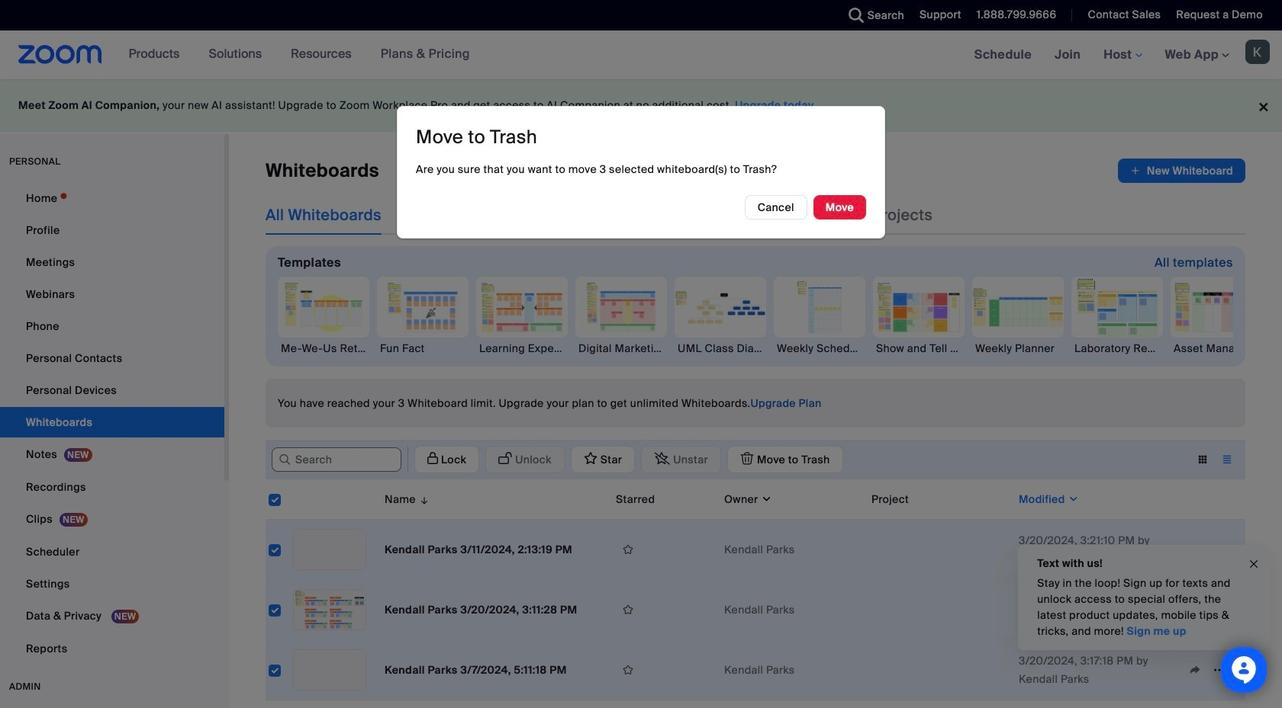 Task type: locate. For each thing, give the bounding box(es) containing it.
cell
[[865, 547, 1013, 553], [865, 607, 1013, 614], [865, 668, 1013, 674]]

cell for the kendall parks 3/20/2024, 3:11:28 pm element
[[865, 607, 1013, 614]]

list mode, selected image
[[1215, 453, 1239, 467]]

kendall parks 3/11/2024, 2:13:19 pm element
[[385, 543, 572, 557]]

2 vertical spatial cell
[[865, 668, 1013, 674]]

weekly schedule element
[[774, 341, 865, 356]]

thumbnail of kendall parks 3/11/2024, 2:13:19 pm image
[[294, 530, 366, 570]]

1 cell from the top
[[865, 547, 1013, 553]]

me-we-us retrospective element
[[278, 341, 369, 356]]

tabs of all whiteboard page tab list
[[266, 195, 933, 235]]

product information navigation
[[117, 31, 481, 79]]

3 cell from the top
[[865, 668, 1013, 674]]

Search text field
[[272, 448, 401, 473]]

1 vertical spatial cell
[[865, 607, 1013, 614]]

dialog
[[397, 106, 885, 239]]

heading
[[416, 125, 537, 149]]

personal menu menu
[[0, 183, 224, 666]]

thumbnail of kendall parks 3/7/2024, 5:11:18 pm image
[[294, 651, 366, 691]]

2 cell from the top
[[865, 607, 1013, 614]]

kendall parks 3/11/2024, 2:13:19 pm, modified at mar 20, 2024 by kendall parks, link image
[[293, 530, 366, 571]]

cell for kendall parks 3/7/2024, 5:11:18 pm element
[[865, 668, 1013, 674]]

kendall parks 3/7/2024, 5:11:18 pm element
[[385, 664, 567, 678]]

close image
[[1248, 556, 1260, 573]]

application
[[1118, 159, 1245, 183], [408, 446, 849, 474], [266, 480, 1245, 701], [616, 539, 712, 562], [616, 599, 712, 622], [616, 659, 712, 682]]

arrow down image
[[416, 491, 430, 509]]

0 vertical spatial cell
[[865, 547, 1013, 553]]

fun fact element
[[377, 341, 469, 356]]

banner
[[0, 31, 1282, 80]]

laboratory report element
[[1071, 341, 1163, 356]]

footer
[[0, 79, 1282, 132]]

grid mode, not selected image
[[1190, 453, 1215, 467]]



Task type: vqa. For each thing, say whether or not it's contained in the screenshot.
first 'cell' from the bottom of the page
yes



Task type: describe. For each thing, give the bounding box(es) containing it.
kendall parks 3/20/2024, 3:11:28 pm element
[[385, 604, 577, 617]]

kendall parks 3/7/2024, 5:11:18 pm, modified at mar 20, 2024 by kendall parks, link image
[[293, 650, 366, 691]]

asset management element
[[1171, 341, 1262, 356]]

weekly planner element
[[972, 341, 1064, 356]]

uml class diagram element
[[675, 341, 766, 356]]

digital marketing canvas element
[[575, 341, 667, 356]]

thumbnail of kendall parks 3/20/2024, 3:11:28 pm image
[[294, 591, 366, 630]]

learning experience canvas element
[[476, 341, 568, 356]]

kendall parks 3/20/2024, 3:11:28 pm, modified at mar 20, 2024 by kendall parks, link image
[[293, 590, 366, 631]]

show and tell with a twist element
[[873, 341, 965, 356]]

meetings navigation
[[963, 31, 1282, 80]]

cell for kendall parks 3/11/2024, 2:13:19 pm element
[[865, 547, 1013, 553]]



